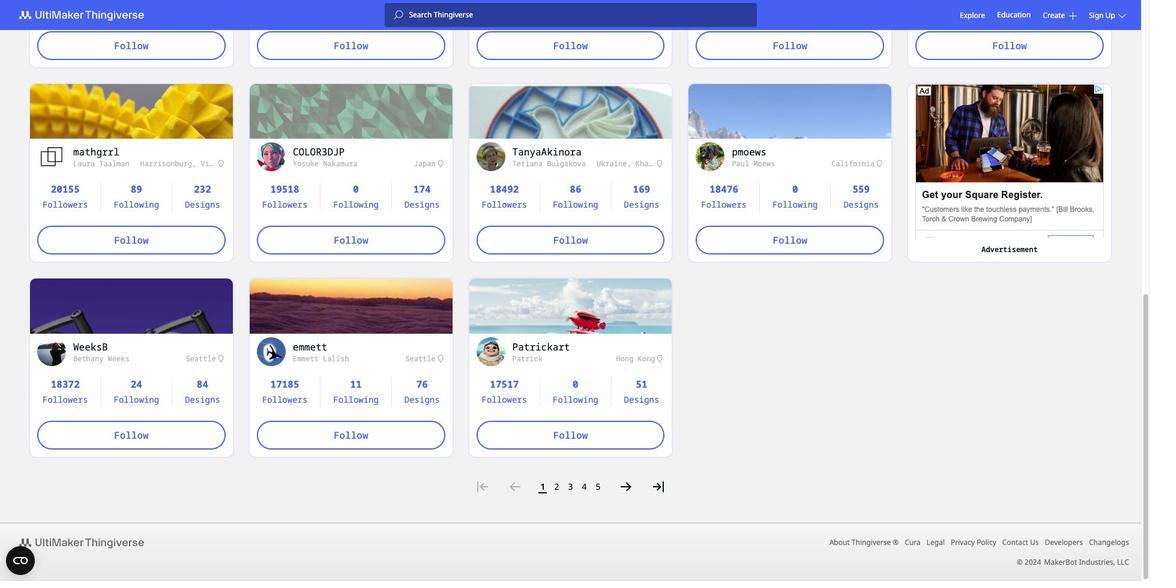 Task type: vqa. For each thing, say whether or not it's contained in the screenshot.


Task type: locate. For each thing, give the bounding box(es) containing it.
followers link for 1st designs link from right following link
[[909, 0, 979, 17]]

0 horizontal spatial 0
[[353, 183, 359, 196]]

89 following
[[114, 183, 159, 210]]

3 following link from the left
[[979, 0, 1051, 17]]

avatar image for emmett
[[257, 337, 286, 366]]

4 followers link from the left
[[909, 0, 979, 17]]

emmett link
[[293, 340, 445, 354]]

19518
[[271, 183, 299, 196]]

seattle for 84
[[186, 353, 216, 364]]

20155
[[51, 183, 80, 196]]

color3djp
[[293, 145, 345, 159]]

following link
[[101, 0, 172, 17], [540, 0, 611, 17], [979, 0, 1051, 17]]

advertisement element
[[916, 84, 1104, 258]]

©
[[1017, 557, 1023, 567]]

18476
[[710, 183, 739, 196]]

yosuke nakamura
[[293, 159, 358, 169]]

designs for 232
[[185, 199, 220, 210]]

user banner image for patrickart
[[469, 279, 672, 392]]

2
[[555, 481, 559, 492]]

makerbot industries, llc link
[[1045, 557, 1130, 567]]

weeksb
[[73, 340, 108, 353]]

1 seattle from the left
[[186, 353, 216, 364]]

0 following down the moews
[[773, 183, 818, 210]]

patrickart link
[[513, 340, 665, 354]]

seattle up 84 at bottom left
[[186, 353, 216, 364]]

2 following link from the left
[[540, 0, 611, 17]]

avatar image up 17517
[[477, 337, 505, 366]]

5
[[596, 481, 601, 492]]

76 designs
[[405, 377, 440, 405]]

1 horizontal spatial 0
[[573, 377, 579, 391]]

thingiverse
[[852, 537, 891, 547]]

search control image
[[394, 10, 403, 20]]

18372
[[51, 377, 80, 391]]

1 horizontal spatial designs link
[[611, 0, 672, 17]]

laura taalman
[[73, 159, 129, 169]]

moews
[[754, 159, 776, 169]]

1 designs link from the left
[[391, 0, 453, 17]]

0 horizontal spatial 0 following
[[333, 183, 379, 210]]

pmoews link
[[732, 145, 885, 159]]

0 down nakamura
[[353, 183, 359, 196]]

0 following down nakamura
[[333, 183, 379, 210]]

1 horizontal spatial following link
[[540, 0, 611, 17]]

2 horizontal spatial 0 following
[[773, 183, 818, 210]]

0 following for color3djp
[[333, 183, 379, 210]]

weeksb link
[[73, 340, 226, 354]]

4
[[582, 481, 587, 492]]

18372 followers
[[43, 377, 88, 405]]

2 followers link from the left
[[469, 0, 540, 17]]

2 horizontal spatial designs link
[[1051, 0, 1112, 17]]

follow button
[[37, 31, 226, 60], [257, 31, 445, 60], [477, 31, 665, 60], [696, 31, 885, 60], [916, 31, 1104, 60], [37, 226, 226, 255], [257, 226, 445, 255], [477, 226, 665, 255], [696, 226, 885, 255], [37, 421, 226, 450], [257, 421, 445, 450], [477, 421, 665, 450]]

0 following down the 'patrickart' link
[[553, 377, 599, 405]]

followers
[[43, 4, 88, 15], [482, 4, 527, 15], [702, 4, 747, 15], [921, 4, 967, 15], [43, 199, 88, 210], [262, 199, 308, 210], [482, 199, 527, 210], [702, 199, 747, 210], [43, 394, 88, 405], [262, 394, 308, 405], [482, 394, 527, 405]]

avatar image for patrickart
[[477, 337, 505, 366]]

seattle up the 76
[[405, 353, 436, 364]]

harrisonburg, virginia
[[140, 159, 235, 169]]

changelogs
[[1090, 537, 1130, 547]]

avatar image left laura at the left of page
[[37, 142, 66, 171]]

tetiana
[[513, 159, 543, 169]]

0 down pmoews link
[[793, 183, 798, 196]]

following for weeksb
[[114, 394, 159, 405]]

following for tanyaakinora
[[553, 199, 599, 210]]

18492 followers
[[482, 183, 527, 210]]

20155 followers
[[43, 183, 88, 210]]

emmett
[[293, 340, 328, 353]]

avatar image up 17185
[[257, 337, 286, 366]]

0 following
[[333, 183, 379, 210], [773, 183, 818, 210], [553, 377, 599, 405]]

explore button
[[960, 10, 986, 20]]

232 designs
[[185, 183, 220, 210]]

bethany weeks
[[73, 353, 129, 364]]

privacy policy link
[[951, 537, 997, 547]]

0 for patrickart
[[573, 377, 579, 391]]

education link
[[998, 8, 1031, 22]]

0
[[353, 183, 359, 196], [793, 183, 798, 196], [573, 377, 579, 391]]

followers link
[[30, 0, 101, 17], [469, 0, 540, 17], [689, 0, 760, 17], [909, 0, 979, 17]]

open widget image
[[6, 547, 35, 575]]

17517
[[490, 377, 519, 391]]

designs for 559
[[844, 199, 879, 210]]

following link for 1st designs link from right
[[979, 0, 1051, 17]]

lalish
[[323, 353, 349, 364]]

avatar image for weeksb
[[37, 337, 66, 366]]

llc
[[1118, 557, 1130, 567]]

sign up button
[[1090, 10, 1130, 20]]

makerbot logo image
[[12, 8, 159, 22]]

0 horizontal spatial following link
[[101, 0, 172, 17]]

2 seattle from the left
[[405, 353, 436, 364]]

avatar image
[[37, 142, 66, 171], [257, 142, 286, 171], [477, 142, 505, 171], [696, 142, 725, 171], [37, 337, 66, 366], [257, 337, 286, 366], [477, 337, 505, 366]]

2 horizontal spatial following link
[[979, 0, 1051, 17]]

0 horizontal spatial seattle
[[186, 353, 216, 364]]

1 horizontal spatial 0 following
[[553, 377, 599, 405]]

0 for color3djp
[[353, 183, 359, 196]]

makerbot
[[1045, 557, 1078, 567]]

0 horizontal spatial designs link
[[391, 0, 453, 17]]

kharkiv
[[636, 159, 666, 169]]

logo image
[[12, 535, 159, 550]]

create
[[1043, 10, 1066, 20]]

1 horizontal spatial seattle
[[405, 353, 436, 364]]

avatar image up 18492 on the left
[[477, 142, 505, 171]]

24 following
[[114, 377, 159, 405]]

emmett lalish
[[293, 353, 349, 364]]

174
[[414, 183, 431, 196]]

following
[[114, 4, 159, 15], [553, 4, 599, 15], [993, 4, 1038, 15], [114, 199, 159, 210], [333, 199, 379, 210], [553, 199, 599, 210], [773, 199, 818, 210], [114, 394, 159, 405], [333, 394, 379, 405], [553, 394, 599, 405]]

avatar image left paul
[[696, 142, 725, 171]]

legal link
[[927, 537, 945, 547]]

24
[[131, 377, 142, 391]]

0 for pmoews
[[793, 183, 798, 196]]

2024
[[1025, 557, 1042, 567]]

user banner image
[[30, 84, 233, 236], [250, 84, 453, 184], [469, 84, 672, 236], [689, 84, 892, 236], [30, 279, 233, 431], [250, 279, 453, 431], [469, 279, 672, 392]]

up
[[1106, 10, 1116, 20]]

developers link
[[1045, 537, 1084, 547]]

user banner image for emmett
[[250, 279, 453, 431]]

1
[[541, 481, 546, 492]]

user banner image for tanyaakinora
[[469, 84, 672, 236]]

avatar image up 19518
[[257, 142, 286, 171]]

following for patrickart
[[553, 394, 599, 405]]

89
[[131, 183, 142, 196]]

0 down the 'patrickart' link
[[573, 377, 579, 391]]

11
[[350, 377, 362, 391]]

mathgrrl link
[[73, 145, 226, 159]]

about thingiverse ® link
[[830, 537, 899, 547]]

policy
[[977, 537, 997, 547]]

avatar image up 18372
[[37, 337, 66, 366]]

2 horizontal spatial 0
[[793, 183, 798, 196]]

4 link
[[579, 477, 591, 497]]

privacy
[[951, 537, 975, 547]]

advertisement
[[982, 244, 1038, 255]]

about thingiverse ® cura legal privacy policy contact us developers changelogs
[[830, 537, 1130, 547]]

seattle
[[186, 353, 216, 364], [405, 353, 436, 364]]

user banner image for pmoews
[[689, 84, 892, 236]]

3
[[568, 481, 573, 492]]

Search Thingiverse text field
[[403, 10, 757, 20]]

follow
[[114, 39, 149, 52], [334, 39, 368, 52], [554, 39, 588, 52], [773, 39, 808, 52], [993, 39, 1027, 52], [114, 234, 149, 247], [334, 234, 368, 247], [554, 234, 588, 247], [773, 234, 808, 247], [114, 429, 149, 442], [334, 429, 368, 442], [554, 429, 588, 442]]

designs for 84
[[185, 394, 220, 405]]

user banner image for color3djp
[[250, 84, 453, 184]]

tetiana bulgakova
[[513, 159, 586, 169]]

following for pmoews
[[773, 199, 818, 210]]

3 designs link from the left
[[1051, 0, 1112, 17]]

1 followers link from the left
[[30, 0, 101, 17]]

18492
[[490, 183, 519, 196]]

18476 followers
[[702, 183, 747, 210]]

paul
[[732, 159, 750, 169]]



Task type: describe. For each thing, give the bounding box(es) containing it.
ukraine,
[[597, 159, 632, 169]]

86 following
[[553, 183, 599, 210]]

17185 followers
[[262, 377, 308, 405]]

weeks
[[108, 353, 129, 364]]

patrickart
[[513, 340, 570, 353]]

contact us link
[[1003, 537, 1039, 547]]

nakamura
[[323, 159, 358, 169]]

84
[[197, 377, 208, 391]]

changelogs link
[[1090, 537, 1130, 547]]

user banner image for weeksb
[[30, 279, 233, 431]]

51
[[636, 377, 648, 391]]

following for emmett
[[333, 394, 379, 405]]

169
[[633, 183, 651, 196]]

2 link
[[551, 477, 563, 497]]

tanyaakinora
[[513, 145, 582, 159]]

following for mathgrrl
[[114, 199, 159, 210]]

color3djp link
[[293, 145, 445, 159]]

virginia
[[201, 159, 235, 169]]

about
[[830, 537, 850, 547]]

bulgakova
[[547, 159, 586, 169]]

86
[[570, 183, 582, 196]]

1 following link from the left
[[101, 0, 172, 17]]

sign up
[[1090, 10, 1116, 20]]

paul moews
[[732, 159, 776, 169]]

hong kong
[[617, 353, 655, 364]]

169 designs
[[624, 183, 660, 210]]

following link for 2nd designs link
[[540, 0, 611, 17]]

84 designs
[[185, 377, 220, 405]]

3 link
[[565, 477, 577, 497]]

51 designs
[[624, 377, 660, 405]]

designs for 76
[[405, 394, 440, 405]]

designs for 174
[[405, 199, 440, 210]]

industries,
[[1080, 557, 1116, 567]]

education
[[998, 10, 1031, 20]]

seattle for 76
[[405, 353, 436, 364]]

laura
[[73, 159, 95, 169]]

legal
[[927, 537, 945, 547]]

plusicon image
[[1070, 12, 1078, 20]]

avatar image for tanyaakinora
[[477, 142, 505, 171]]

yosuke
[[293, 159, 319, 169]]

0 following for patrickart
[[553, 377, 599, 405]]

0 following for pmoews
[[773, 183, 818, 210]]

3 followers link from the left
[[689, 0, 760, 17]]

hong
[[617, 353, 634, 364]]

create button
[[1043, 10, 1078, 20]]

232
[[194, 183, 211, 196]]

tanyaakinora link
[[513, 145, 665, 159]]

17185
[[271, 377, 299, 391]]

avatar image for color3djp
[[257, 142, 286, 171]]

patrick
[[513, 353, 543, 364]]

174 designs
[[405, 183, 440, 210]]

cura link
[[905, 537, 921, 547]]

ukraine, kharkiv
[[597, 159, 666, 169]]

developers
[[1045, 537, 1084, 547]]

11 following
[[333, 377, 379, 405]]

17517 followers
[[482, 377, 527, 405]]

5 link
[[592, 477, 604, 497]]

taalman
[[99, 159, 129, 169]]

designs for 169
[[624, 199, 660, 210]]

avatar image for pmoews
[[696, 142, 725, 171]]

designs for 51
[[624, 394, 660, 405]]

followers link for first following link
[[30, 0, 101, 17]]

pmoews
[[732, 145, 767, 159]]

followers link for following link associated with 2nd designs link
[[469, 0, 540, 17]]

1 button
[[537, 477, 549, 497]]

user banner image for mathgrrl
[[30, 84, 233, 236]]

76
[[417, 377, 428, 391]]

19518 followers
[[262, 183, 308, 210]]

us
[[1031, 537, 1039, 547]]

mathgrrl
[[73, 145, 119, 159]]

559
[[853, 183, 870, 196]]

contact
[[1003, 537, 1029, 547]]

japan
[[414, 159, 436, 169]]

following for color3djp
[[333, 199, 379, 210]]

559 designs
[[844, 183, 879, 210]]

harrisonburg,
[[140, 159, 197, 169]]

®
[[893, 537, 899, 547]]

2 designs link from the left
[[611, 0, 672, 17]]

avatar image for mathgrrl
[[37, 142, 66, 171]]

emmett
[[293, 353, 319, 364]]

cura
[[905, 537, 921, 547]]

© 2024 makerbot industries, llc
[[1017, 557, 1130, 567]]



